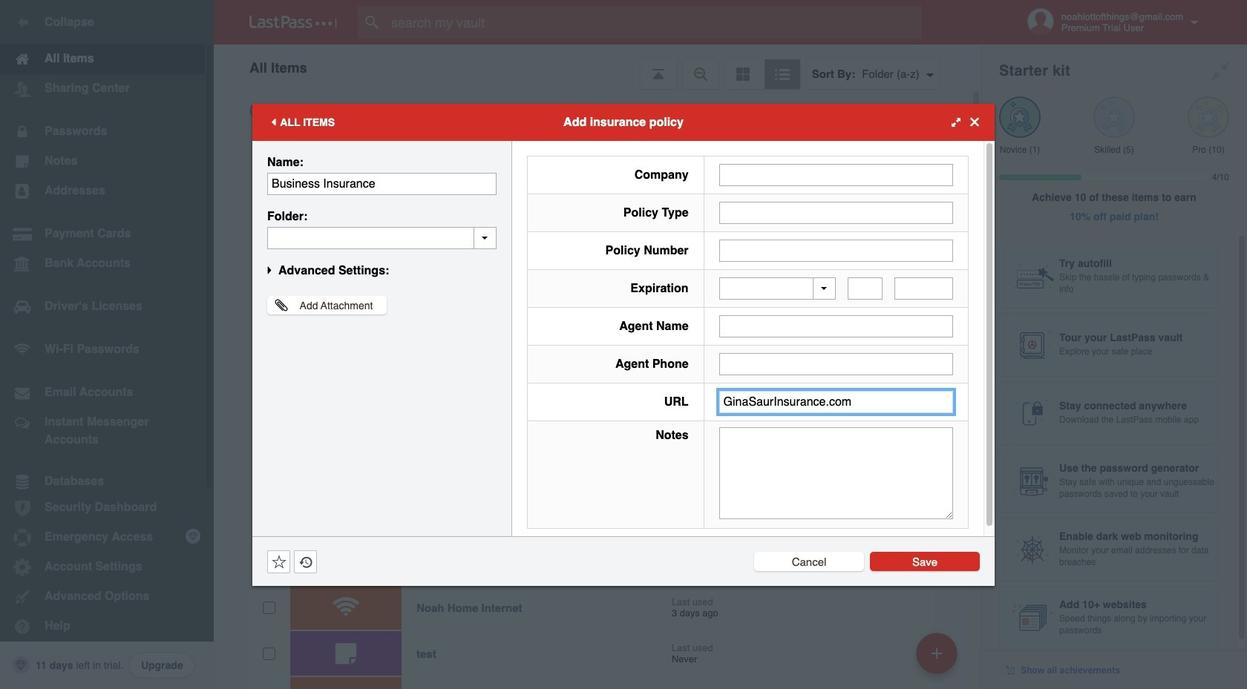Task type: describe. For each thing, give the bounding box(es) containing it.
search my vault text field
[[358, 6, 951, 39]]

new item image
[[932, 649, 942, 659]]

new item navigation
[[911, 629, 967, 690]]



Task type: vqa. For each thing, say whether or not it's contained in the screenshot.
'Search' search box
yes



Task type: locate. For each thing, give the bounding box(es) containing it.
vault options navigation
[[214, 45, 981, 89]]

Search search field
[[358, 6, 951, 39]]

lastpass image
[[249, 16, 337, 29]]

None text field
[[719, 164, 953, 186], [719, 239, 953, 262], [719, 316, 953, 338], [719, 353, 953, 376], [719, 391, 953, 414], [719, 164, 953, 186], [719, 239, 953, 262], [719, 316, 953, 338], [719, 353, 953, 376], [719, 391, 953, 414]]

None text field
[[267, 173, 497, 195], [719, 202, 953, 224], [267, 227, 497, 249], [848, 278, 883, 300], [895, 278, 953, 300], [719, 428, 953, 520], [267, 173, 497, 195], [719, 202, 953, 224], [267, 227, 497, 249], [848, 278, 883, 300], [895, 278, 953, 300], [719, 428, 953, 520]]

main navigation navigation
[[0, 0, 214, 690]]

dialog
[[252, 104, 995, 586]]



